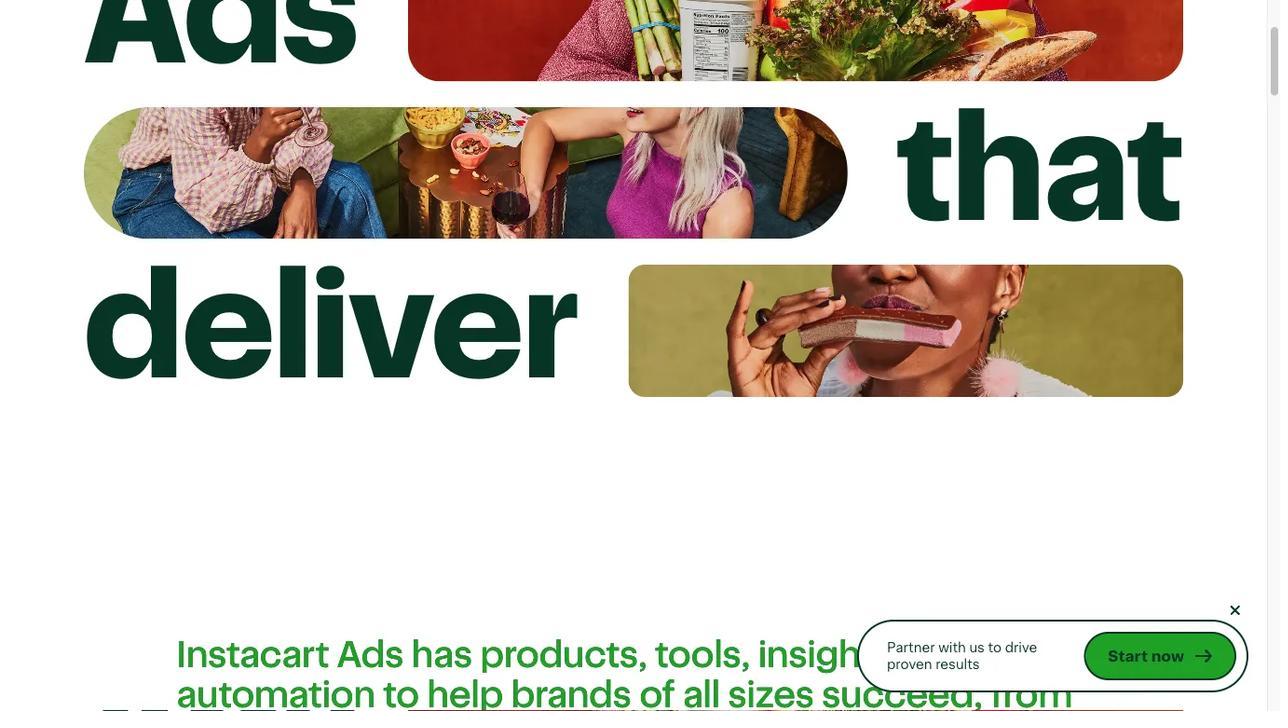 Task type: vqa. For each thing, say whether or not it's contained in the screenshot.
the 'grapes' within the Conventional Globe Red Grapes $1.98 / lb About 2.28 lb / package
no



Task type: locate. For each thing, give the bounding box(es) containing it.
start now
[[1109, 648, 1185, 664]]

to inside 'partner with us to drive proven results'
[[989, 641, 1002, 655]]

has
[[412, 637, 473, 674]]

all
[[683, 678, 720, 711]]

to
[[989, 641, 1002, 655], [384, 678, 419, 711]]

drive
[[1006, 641, 1038, 655]]

1 horizontal spatial to
[[989, 641, 1002, 655]]

0 vertical spatial to
[[989, 641, 1002, 655]]

proven
[[887, 658, 933, 672]]

partner with us to drive proven results
[[887, 641, 1038, 672]]

0 horizontal spatial to
[[384, 678, 419, 711]]

brands
[[512, 678, 632, 711]]

to right us
[[989, 641, 1002, 655]]

1 vertical spatial to
[[384, 678, 419, 711]]

with
[[939, 641, 967, 655]]

products,
[[481, 637, 648, 674]]

start
[[1109, 648, 1148, 664]]

deliver
[[84, 259, 579, 404]]

ads hero 2ndimage d image
[[84, 108, 848, 240]]

and
[[901, 637, 966, 674]]

to down the ads at bottom
[[384, 678, 419, 711]]

us
[[970, 641, 985, 655]]

that
[[898, 101, 1184, 246]]

automation
[[177, 678, 376, 711]]

partner
[[887, 641, 936, 655]]

help
[[427, 678, 503, 711]]



Task type: describe. For each thing, give the bounding box(es) containing it.
tools,
[[656, 637, 751, 674]]

start now link
[[1084, 632, 1237, 680]]

ads
[[337, 637, 404, 674]]

sizes
[[728, 678, 814, 711]]

ads hero image 3 image
[[629, 265, 1184, 397]]

image1 image
[[408, 0, 1184, 82]]

instacart
[[177, 637, 329, 674]]

instacart ads has products, tools, insights and automation to help brands of all sizes succeed, fro
[[177, 637, 1073, 711]]

of
[[640, 678, 675, 711]]

succeed,
[[822, 678, 983, 711]]

results
[[936, 658, 980, 672]]

insights
[[759, 637, 893, 674]]

to inside instacart ads has products, tools, insights and automation to help brands of all sizes succeed, fro
[[384, 678, 419, 711]]

now
[[1152, 648, 1185, 664]]



